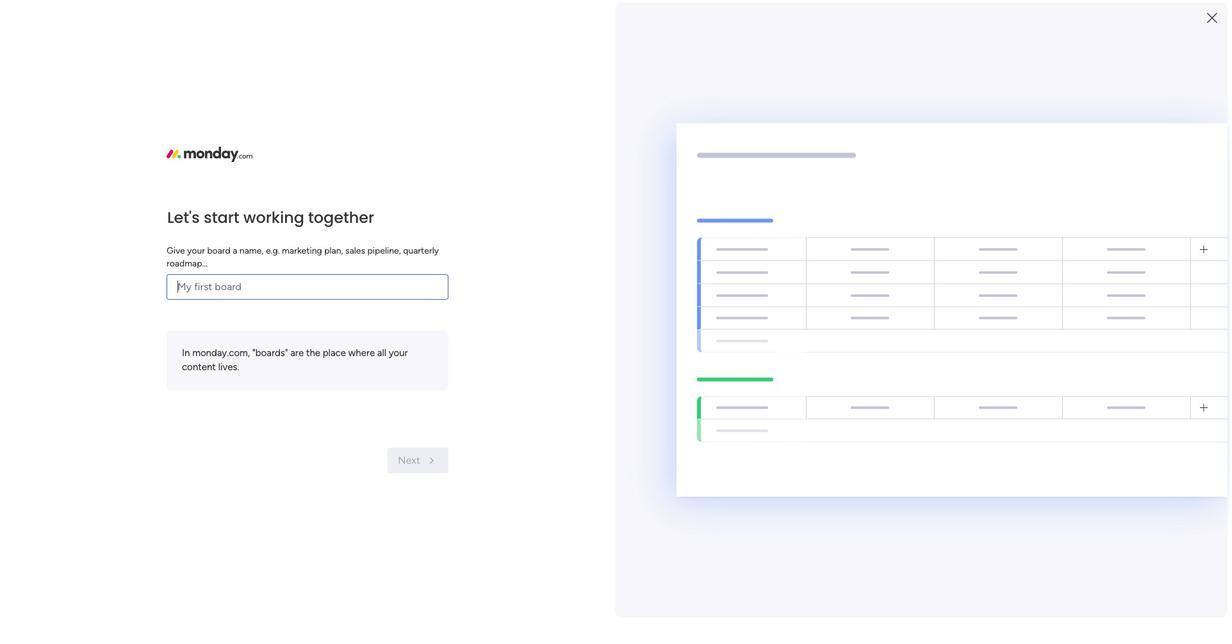 Task type: locate. For each thing, give the bounding box(es) containing it.
quarterly
[[403, 245, 439, 256]]

0 horizontal spatial your
[[187, 245, 205, 256]]

your inside give your board a name, e.g. marketing plan, sales pipeline, quarterly roadmap...
[[187, 245, 205, 256]]

dapulse x slim image
[[1153, 119, 1169, 134]]

1 vertical spatial learn
[[1031, 539, 1053, 550]]

in left the one
[[747, 7, 754, 19]]

1 vertical spatial your
[[389, 347, 408, 359]]

"boards"
[[252, 347, 288, 359]]

getting
[[1031, 525, 1063, 535]]

learn & get inspired
[[980, 487, 1072, 500]]

2 horizontal spatial your
[[1017, 402, 1038, 414]]

2 vertical spatial your
[[1017, 402, 1038, 414]]

1 vertical spatial in
[[1085, 402, 1093, 414]]

templates image image
[[992, 302, 1161, 391]]

sales
[[345, 245, 365, 256]]

✨
[[500, 7, 512, 19]]

name,
[[240, 245, 264, 256]]

1 horizontal spatial your
[[389, 347, 408, 359]]

all
[[377, 347, 386, 359]]

let's start working together
[[167, 207, 374, 228]]

your for boost
[[1017, 402, 1038, 414]]

1 horizontal spatial in
[[1085, 402, 1093, 414]]

0 horizontal spatial learn
[[980, 487, 1006, 500]]

boost your workflow in minutes with ready-made templates
[[988, 402, 1155, 430]]

inspired
[[1036, 487, 1072, 500]]

how
[[1055, 539, 1072, 550]]

1 horizontal spatial learn
[[1031, 539, 1053, 550]]

complete
[[1000, 123, 1051, 137]]

get
[[1018, 487, 1033, 500]]

getting started element
[[980, 512, 1173, 563]]

lives.
[[218, 361, 239, 373]]

your up made
[[1017, 402, 1038, 414]]

update
[[254, 331, 293, 345]]

monday.com,
[[192, 347, 250, 359]]

our
[[562, 7, 576, 19]]

0 horizontal spatial in
[[747, 7, 754, 19]]

update feed (inbox)
[[254, 331, 361, 345]]

works
[[1129, 539, 1152, 550]]

us
[[535, 7, 545, 19]]

your inside boost your workflow in minutes with ready-made templates
[[1017, 402, 1038, 414]]

learn
[[980, 487, 1006, 500], [1031, 539, 1053, 550]]

profile
[[1080, 123, 1114, 137]]

your
[[187, 245, 205, 256], [389, 347, 408, 359], [1017, 402, 1038, 414]]

pipeline,
[[367, 245, 401, 256]]

learn left &
[[980, 487, 1006, 500]]

mobile
[[1058, 226, 1087, 238]]

add to favorites image
[[401, 260, 414, 273]]

our
[[1040, 226, 1056, 238]]

dec
[[658, 7, 675, 19]]

logo image
[[167, 147, 253, 162]]

in monday.com, "boards" are the place where all your content lives.
[[182, 347, 408, 373]]

install our mobile app link
[[1012, 225, 1173, 240]]

the
[[306, 347, 320, 359]]

0 vertical spatial your
[[187, 245, 205, 256]]

monday.com
[[1075, 539, 1127, 550]]

your up roadmap...
[[187, 245, 205, 256]]

project
[[271, 260, 305, 272]]

your inside in monday.com, "boards" are the place where all your content lives.
[[389, 347, 408, 359]]

public board image
[[252, 260, 267, 274]]

your for give
[[187, 245, 205, 256]]

your right all
[[389, 347, 408, 359]]

join
[[514, 7, 533, 19]]

learn down getting
[[1031, 539, 1053, 550]]

give
[[167, 245, 185, 256]]

0 vertical spatial in
[[747, 7, 754, 19]]

in left minutes
[[1085, 402, 1093, 414]]

in
[[747, 7, 754, 19], [1085, 402, 1093, 414]]

conference
[[607, 7, 656, 19]]

in
[[182, 347, 190, 359]]

let's
[[167, 207, 200, 228]]

0
[[371, 333, 377, 343]]

register in one click → link
[[709, 7, 807, 19]]



Task type: describe. For each thing, give the bounding box(es) containing it.
register
[[709, 7, 745, 19]]

&
[[1008, 487, 1015, 500]]

templates
[[1046, 418, 1092, 430]]

e.g.
[[266, 245, 280, 256]]

made
[[1018, 418, 1044, 430]]

place
[[323, 347, 346, 359]]

lottie animation element
[[618, 56, 978, 105]]

Give your board a name, e.g. marketing plan, sales pipeline, quarterly roadmap... text field
[[167, 274, 449, 300]]

app
[[1090, 226, 1108, 238]]

✨ join us for our online conference dec 14th
[[498, 7, 697, 19]]

online
[[578, 7, 604, 19]]

help center element
[[980, 573, 1173, 620]]

working
[[243, 207, 304, 228]]

0 vertical spatial learn
[[980, 487, 1006, 500]]

your
[[1054, 123, 1077, 137]]

click
[[775, 7, 795, 19]]

are
[[290, 347, 304, 359]]

open update feed (inbox) image
[[236, 331, 252, 346]]

content
[[182, 361, 216, 373]]

minutes
[[1096, 402, 1132, 414]]

started
[[1065, 525, 1095, 535]]

together
[[308, 207, 374, 228]]

getting started learn how monday.com works
[[1031, 525, 1152, 550]]

in inside boost your workflow in minutes with ready-made templates
[[1085, 402, 1093, 414]]

(inbox)
[[323, 331, 361, 345]]

project management link
[[247, 156, 426, 300]]

a
[[233, 245, 237, 256]]

where
[[348, 347, 375, 359]]

learn inside getting started learn how monday.com works
[[1031, 539, 1053, 550]]

workspaces navigation
[[9, 150, 125, 171]]

project management
[[271, 260, 370, 272]]

with
[[1135, 402, 1155, 414]]

one
[[757, 7, 773, 19]]

workflow
[[1040, 402, 1082, 414]]

for
[[547, 7, 560, 19]]

roadmap...
[[167, 258, 208, 269]]

board
[[207, 245, 231, 256]]

feed
[[296, 331, 320, 345]]

management
[[308, 260, 370, 272]]

ready-
[[988, 418, 1018, 430]]

complete your profile
[[1000, 123, 1114, 137]]

register in one click →
[[709, 7, 807, 19]]

start
[[204, 207, 239, 228]]

plan,
[[324, 245, 343, 256]]

marketing
[[282, 245, 322, 256]]

boost
[[988, 402, 1015, 414]]

install
[[1012, 226, 1038, 238]]

give your board a name, e.g. marketing plan, sales pipeline, quarterly roadmap...
[[167, 245, 439, 269]]

install our mobile app
[[1012, 226, 1108, 238]]

→
[[797, 7, 807, 19]]

14th
[[678, 7, 697, 19]]



Task type: vqa. For each thing, say whether or not it's contained in the screenshot.
top Learn
yes



